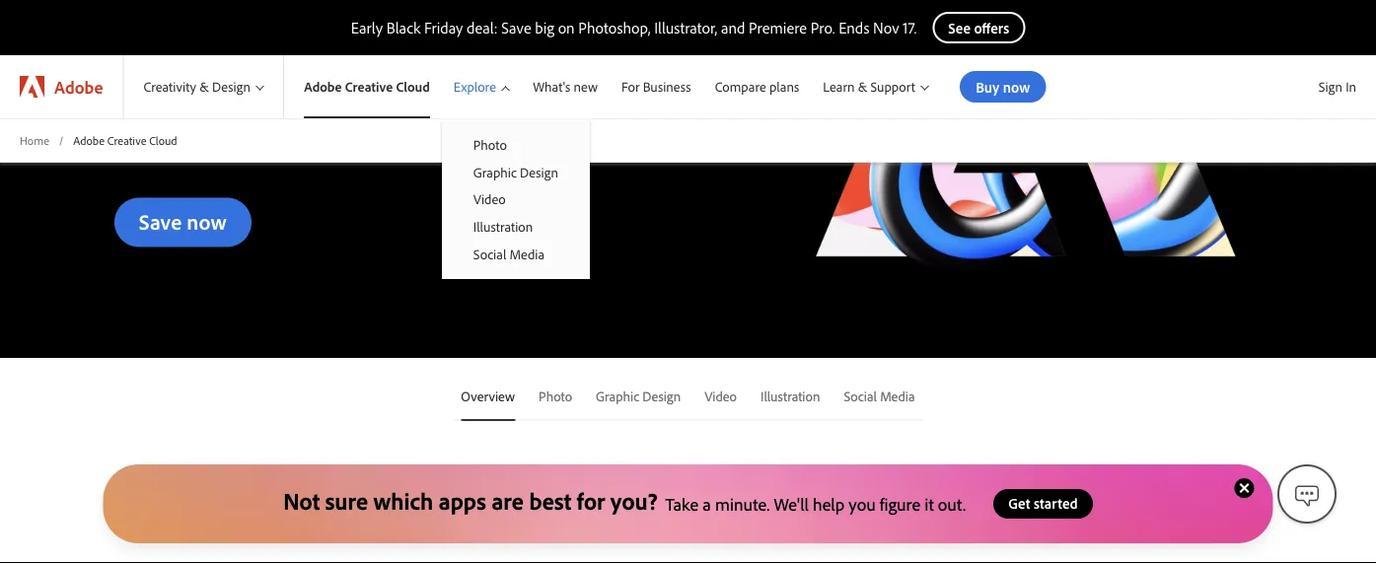 Task type: locate. For each thing, give the bounding box(es) containing it.
0 vertical spatial ends
[[839, 18, 870, 37]]

photo inside tab list
[[539, 388, 572, 405]]

1 vertical spatial video
[[705, 388, 737, 405]]

photo
[[473, 136, 507, 153], [539, 388, 572, 405]]

for left the
[[459, 89, 479, 111]]

ends
[[839, 18, 870, 37], [431, 115, 466, 137]]

you
[[378, 488, 422, 523], [773, 488, 817, 523], [849, 493, 876, 515]]

explore button
[[442, 55, 521, 118]]

illustrator,
[[654, 18, 718, 37], [200, 89, 271, 111]]

1 horizontal spatial a
[[703, 493, 711, 515]]

save left big
[[501, 18, 532, 37]]

design inside dropdown button
[[212, 78, 251, 95]]

0 vertical spatial premiere
[[749, 18, 807, 37]]

0 horizontal spatial graphic
[[473, 163, 517, 181]]

1 horizontal spatial graphic design
[[596, 388, 681, 405]]

design inside group
[[520, 163, 558, 181]]

nov up support
[[873, 18, 900, 37]]

it right out. on the bottom
[[989, 488, 1005, 523]]

premiere up the see terms. link
[[294, 89, 359, 111]]

1 vertical spatial graphic design
[[596, 388, 681, 405]]

first
[[511, 89, 538, 111]]

apps
[[439, 486, 486, 516]]

0 horizontal spatial video
[[473, 191, 506, 208]]

0 horizontal spatial illustrator,
[[200, 89, 271, 111]]

1 vertical spatial illustration
[[761, 388, 820, 405]]

design inside tab list
[[643, 388, 681, 405]]

you right minute.
[[773, 488, 817, 523]]

1 horizontal spatial illustration
[[761, 388, 820, 405]]

photoshop, inside get a great deal on popular creative cloud apps. buy photoshop, illustrator, or premiere pro and save for the first six months. just
[[114, 89, 195, 111]]

premiere
[[749, 18, 807, 37], [294, 89, 359, 111]]

video inside video link
[[473, 191, 506, 208]]

0 horizontal spatial photoshop,
[[114, 89, 195, 111]]

2 horizontal spatial design
[[643, 388, 681, 405]]

1 horizontal spatial &
[[858, 78, 868, 95]]

learn
[[823, 78, 855, 95]]

apps.
[[424, 62, 461, 84]]

2 & from the left
[[858, 78, 868, 95]]

0 horizontal spatial photo
[[473, 136, 507, 153]]

a
[[144, 62, 152, 84], [703, 493, 711, 515]]

tab list
[[453, 374, 923, 422]]

premiere inside get a great deal on popular creative cloud apps. buy photoshop, illustrator, or premiere pro and save for the first six months. just
[[294, 89, 359, 111]]

1 horizontal spatial photo
[[539, 388, 572, 405]]

you?
[[611, 486, 658, 516]]

& right great on the left top of the page
[[200, 78, 209, 95]]

0 horizontal spatial a
[[144, 62, 152, 84]]

photo up "graphic design" link
[[473, 136, 507, 153]]

1 vertical spatial a
[[703, 493, 711, 515]]

0 horizontal spatial 17.
[[503, 115, 519, 137]]

pro.
[[811, 18, 835, 37]]

0 vertical spatial illustration
[[473, 218, 533, 235]]

1 horizontal spatial video
[[705, 388, 737, 405]]

1 vertical spatial photo
[[539, 388, 572, 405]]

photo right overview
[[539, 388, 572, 405]]

on right deal
[[232, 62, 251, 84]]

0 horizontal spatial &
[[200, 78, 209, 95]]

1 vertical spatial social media
[[844, 388, 915, 405]]

home
[[20, 133, 49, 148]]

2 vertical spatial design
[[643, 388, 681, 405]]

business
[[643, 78, 691, 95]]

0 vertical spatial social
[[473, 245, 507, 262]]

1 horizontal spatial social media
[[844, 388, 915, 405]]

1 vertical spatial and
[[392, 89, 419, 111]]

1 horizontal spatial for
[[577, 486, 605, 516]]

compare
[[715, 78, 766, 95]]

0 horizontal spatial get
[[114, 62, 140, 84]]

the
[[483, 89, 507, 111]]

0 vertical spatial get
[[114, 62, 140, 84]]

for left we
[[577, 486, 605, 516]]

adobe creative cloud
[[304, 78, 430, 95], [73, 133, 177, 148]]

just
[[200, 115, 226, 137]]

0 vertical spatial graphic
[[473, 163, 517, 181]]

graphic design link
[[442, 158, 590, 186]]

1 vertical spatial save
[[139, 208, 182, 236]]

pro
[[363, 89, 388, 111]]

graphic
[[473, 163, 517, 181], [596, 388, 639, 405]]

minute.
[[715, 493, 770, 515]]

get left creativity
[[114, 62, 140, 84]]

and up compare
[[721, 18, 745, 37]]

1 horizontal spatial media
[[880, 388, 915, 405]]

1 horizontal spatial on
[[558, 18, 575, 37]]

0 horizontal spatial ends
[[431, 115, 466, 137]]

create,
[[522, 488, 600, 523]]

photo inside group
[[473, 136, 507, 153]]

0 horizontal spatial on
[[232, 62, 251, 84]]

1 vertical spatial photoshop,
[[114, 89, 195, 111]]

photoshop, up the for
[[579, 18, 651, 37]]

great
[[156, 62, 193, 84]]

media
[[510, 245, 545, 262], [880, 388, 915, 405]]

1 vertical spatial 17.
[[503, 115, 519, 137]]

&
[[200, 78, 209, 95], [858, 78, 868, 95]]

premiere left pro.
[[749, 18, 807, 37]]

0 horizontal spatial for
[[459, 89, 479, 111]]

design
[[212, 78, 251, 95], [520, 163, 558, 181], [643, 388, 681, 405]]

creative up pro
[[315, 62, 374, 84]]

graphic inside tab list
[[596, 388, 639, 405]]

0 horizontal spatial design
[[212, 78, 251, 95]]

0 vertical spatial nov
[[873, 18, 900, 37]]

0 vertical spatial graphic design
[[473, 163, 558, 181]]

0 horizontal spatial media
[[510, 245, 545, 262]]

best
[[529, 486, 572, 516]]

1 vertical spatial design
[[520, 163, 558, 181]]

1 vertical spatial adobe creative cloud
[[73, 133, 177, 148]]

save
[[501, 18, 532, 37], [139, 208, 182, 236]]

social media link
[[442, 240, 590, 267]]

explore
[[454, 78, 496, 95]]

0 horizontal spatial save
[[139, 208, 182, 236]]

adobe creative cloud down creativity
[[73, 133, 177, 148]]

need
[[823, 488, 881, 523]]

0 vertical spatial design
[[212, 78, 251, 95]]

save left the now
[[139, 208, 182, 236]]

0 horizontal spatial it
[[925, 493, 934, 515]]

ends right pro.
[[839, 18, 870, 37]]

to right apps
[[492, 488, 516, 523]]

1 horizontal spatial to
[[888, 488, 911, 523]]

0 horizontal spatial nov
[[470, 115, 499, 137]]

social
[[473, 245, 507, 262], [844, 388, 877, 405]]

0 vertical spatial photo
[[473, 136, 507, 153]]

black
[[387, 18, 421, 37]]

illustration inside group
[[473, 218, 533, 235]]

1 vertical spatial premiere
[[294, 89, 359, 111]]

0 vertical spatial save
[[501, 18, 532, 37]]

0 horizontal spatial graphic design
[[473, 163, 558, 181]]

0 vertical spatial photoshop,
[[579, 18, 651, 37]]

save now
[[139, 208, 227, 236]]

and inside get a great deal on popular creative cloud apps. buy photoshop, illustrator, or premiere pro and save for the first six months. just
[[392, 89, 419, 111]]

it left out. on the bottom
[[925, 493, 934, 515]]

0 vertical spatial for
[[459, 89, 479, 111]]

0 horizontal spatial illustration
[[473, 218, 533, 235]]

1 horizontal spatial and
[[721, 18, 745, 37]]

for business
[[622, 78, 691, 95]]

0 vertical spatial social media
[[473, 245, 545, 262]]

get
[[114, 62, 140, 84], [1009, 494, 1031, 513]]

0 vertical spatial 17.
[[903, 18, 917, 37]]

1 vertical spatial graphic
[[596, 388, 639, 405]]

and right pro
[[392, 89, 419, 111]]

17. up support
[[903, 18, 917, 37]]

ends right '​.'
[[431, 115, 466, 137]]

and
[[721, 18, 745, 37], [392, 89, 419, 111]]

photoshop, up months.
[[114, 89, 195, 111]]

1 vertical spatial illustrator,
[[200, 89, 271, 111]]

1 horizontal spatial ends
[[839, 18, 870, 37]]

deal:
[[467, 18, 498, 37]]

adobe creative cloud link
[[284, 55, 442, 118]]

0 vertical spatial media
[[510, 245, 545, 262]]

in
[[1346, 78, 1357, 95]]

a inside not sure which apps are best for you? take a minute. we'll help you figure it out.
[[703, 493, 711, 515]]

group
[[442, 118, 590, 279]]

0 vertical spatial a
[[144, 62, 152, 84]]

whatever you want to create, we have what you need to make it amazing.
[[260, 488, 1117, 523]]

1 vertical spatial get
[[1009, 494, 1031, 513]]

new
[[574, 78, 598, 95]]

social media inside tab list
[[844, 388, 915, 405]]

illustration
[[473, 218, 533, 235], [761, 388, 820, 405]]

1 & from the left
[[200, 78, 209, 95]]

creative down creativity
[[107, 133, 147, 148]]

illustrator, up just
[[200, 89, 271, 111]]

1 horizontal spatial get
[[1009, 494, 1031, 513]]

support
[[871, 78, 916, 95]]

0 horizontal spatial to
[[492, 488, 516, 523]]

video
[[473, 191, 506, 208], [705, 388, 737, 405]]

1 vertical spatial on
[[232, 62, 251, 84]]

1 vertical spatial media
[[880, 388, 915, 405]]

for
[[459, 89, 479, 111], [577, 486, 605, 516]]

cloud
[[378, 62, 420, 84], [396, 78, 430, 95], [149, 133, 177, 148]]

to right need
[[888, 488, 911, 523]]

1 horizontal spatial social
[[844, 388, 877, 405]]

nov down the
[[470, 115, 499, 137]]

social media
[[473, 245, 545, 262], [844, 388, 915, 405]]

on
[[558, 18, 575, 37], [232, 62, 251, 84]]

& right learn
[[858, 78, 868, 95]]

six
[[114, 115, 133, 137]]

it
[[989, 488, 1005, 523], [925, 493, 934, 515]]

get left started on the right of the page
[[1009, 494, 1031, 513]]

on right big
[[558, 18, 575, 37]]

learn & support button
[[811, 55, 941, 118]]

a inside get a great deal on popular creative cloud apps. buy photoshop, illustrator, or premiere pro and save for the first six months. just
[[144, 62, 152, 84]]

1 horizontal spatial design
[[520, 163, 558, 181]]

cloud inside get a great deal on popular creative cloud apps. buy photoshop, illustrator, or premiere pro and save for the first six months. just
[[378, 62, 420, 84]]

a right take
[[703, 493, 711, 515]]

sign
[[1319, 78, 1343, 95]]

illustrator, up business
[[654, 18, 718, 37]]

17. left see
[[503, 115, 519, 137]]

adobe
[[54, 75, 103, 98], [304, 78, 342, 95], [73, 133, 105, 148]]

0 horizontal spatial premiere
[[294, 89, 359, 111]]

17.
[[903, 18, 917, 37], [503, 115, 519, 137]]

0 vertical spatial adobe creative cloud
[[304, 78, 430, 95]]

you right help
[[849, 493, 876, 515]]

adobe creative cloud up us$22.99/mo
[[304, 78, 430, 95]]

what's new
[[533, 78, 598, 95]]

get a great deal on popular creative cloud apps. buy photoshop, illustrator, or premiere pro and save for the first six months. just
[[114, 62, 538, 137]]

on inside get a great deal on popular creative cloud apps. buy photoshop, illustrator, or premiere pro and save for the first six months. just
[[232, 62, 251, 84]]

0 horizontal spatial social
[[473, 245, 507, 262]]

0 vertical spatial illustrator,
[[654, 18, 718, 37]]

you right sure
[[378, 488, 422, 523]]

0 vertical spatial video
[[473, 191, 506, 208]]

& for creativity
[[200, 78, 209, 95]]

to
[[492, 488, 516, 523], [888, 488, 911, 523]]

cloud up pro
[[378, 62, 420, 84]]

get inside get a great deal on popular creative cloud apps. buy photoshop, illustrator, or premiere pro and save for the first six months. just
[[114, 62, 140, 84]]

2 horizontal spatial you
[[849, 493, 876, 515]]

graphic inside group
[[473, 163, 517, 181]]

0 horizontal spatial social media
[[473, 245, 545, 262]]

0 horizontal spatial and
[[392, 89, 419, 111]]

help
[[813, 493, 845, 515]]

1 horizontal spatial graphic
[[596, 388, 639, 405]]

for inside get a great deal on popular creative cloud apps. buy photoshop, illustrator, or premiere pro and save for the first six months. just
[[459, 89, 479, 111]]

0 horizontal spatial adobe creative cloud
[[73, 133, 177, 148]]

group containing photo
[[442, 118, 590, 279]]

1 vertical spatial social
[[844, 388, 877, 405]]

1 vertical spatial nov
[[470, 115, 499, 137]]

creativity & design button
[[124, 55, 283, 118]]

for
[[622, 78, 640, 95]]

a left great on the left top of the page
[[144, 62, 152, 84]]



Task type: describe. For each thing, give the bounding box(es) containing it.
1 horizontal spatial you
[[773, 488, 817, 523]]

0 vertical spatial on
[[558, 18, 575, 37]]

big
[[535, 18, 555, 37]]

1 horizontal spatial premiere
[[749, 18, 807, 37]]

what's new link
[[521, 55, 610, 118]]

creative up us$22.99/mo
[[345, 78, 393, 95]]

1 horizontal spatial it
[[989, 488, 1005, 523]]

whatever
[[260, 488, 372, 523]]

graphic design inside tab list
[[596, 388, 681, 405]]

early black friday deal: save big on photoshop, illustrator, and premiere pro. ends nov 17.
[[351, 18, 917, 37]]

save
[[423, 89, 455, 111]]

us$22.99/mo
[[327, 115, 424, 137]]

figure
[[880, 493, 921, 515]]

save now link
[[114, 198, 251, 247]]

get started
[[1009, 494, 1078, 513]]

have
[[647, 488, 702, 523]]

1 horizontal spatial adobe creative cloud
[[304, 78, 430, 95]]

buy
[[466, 62, 493, 84]]

& for learn
[[858, 78, 868, 95]]

overview
[[461, 388, 515, 405]]

early
[[351, 18, 383, 37]]

graphic design inside group
[[473, 163, 558, 181]]

we
[[606, 488, 640, 523]]

sign in
[[1319, 78, 1357, 95]]

illustrator, inside get a great deal on popular creative cloud apps. buy photoshop, illustrator, or premiere pro and save for the first six months. just
[[200, 89, 271, 111]]

1 horizontal spatial photoshop,
[[579, 18, 651, 37]]

1 vertical spatial ends
[[431, 115, 466, 137]]

popular
[[255, 62, 311, 84]]

creative inside get a great deal on popular creative cloud apps. buy photoshop, illustrator, or premiere pro and save for the first six months. just
[[315, 62, 374, 84]]

2 to from the left
[[888, 488, 911, 523]]

amazing.
[[1011, 488, 1117, 523]]

get for get a great deal on popular creative cloud apps. buy photoshop, illustrator, or premiere pro and save for the first six months. just
[[114, 62, 140, 84]]

us$17.23/mo
[[230, 115, 322, 137]]

save inside save now link
[[139, 208, 182, 236]]

cloud right six
[[149, 133, 177, 148]]

social media inside group
[[473, 245, 545, 262]]

we'll
[[774, 493, 809, 515]]

or
[[275, 89, 290, 111]]

started
[[1034, 494, 1078, 513]]

cloud right pro
[[396, 78, 430, 95]]

illustration inside tab list
[[761, 388, 820, 405]]

1 vertical spatial for
[[577, 486, 605, 516]]

deal
[[197, 62, 228, 84]]

terms.
[[114, 142, 159, 164]]

1 to from the left
[[492, 488, 516, 523]]

creativity
[[144, 78, 196, 95]]

illustration link
[[442, 213, 590, 240]]

want
[[428, 488, 486, 523]]

compare plans
[[715, 78, 800, 95]]

learn & support
[[823, 78, 916, 95]]

compare plans link
[[703, 55, 811, 118]]

sign in button
[[1315, 70, 1361, 104]]

1 horizontal spatial 17.
[[903, 18, 917, 37]]

us$17.23/mo us$22.99/mo ​. ends nov 17.
[[230, 115, 523, 137]]

sure
[[325, 486, 368, 516]]

months.
[[137, 115, 196, 137]]

what's
[[533, 78, 571, 95]]

friday
[[424, 18, 463, 37]]

see terms.
[[114, 115, 549, 164]]

get started link
[[994, 489, 1093, 519]]

which
[[374, 486, 433, 516]]

tab list containing overview
[[453, 374, 923, 422]]

it inside not sure which apps are best for you? take a minute. we'll help you figure it out.
[[925, 493, 934, 515]]

for business link
[[610, 55, 703, 118]]

make
[[918, 488, 982, 523]]

take
[[666, 493, 699, 515]]

not sure which apps are best for you? take a minute. we'll help you figure it out.
[[283, 486, 966, 516]]

1 horizontal spatial save
[[501, 18, 532, 37]]

home link
[[20, 132, 49, 149]]

​.
[[424, 115, 427, 137]]

1 horizontal spatial illustrator,
[[654, 18, 718, 37]]

you inside not sure which apps are best for you? take a minute. we'll help you figure it out.
[[849, 493, 876, 515]]

0 vertical spatial and
[[721, 18, 745, 37]]

1 horizontal spatial nov
[[873, 18, 900, 37]]

see
[[523, 115, 549, 137]]

adobe link
[[0, 55, 123, 118]]

see terms. link
[[114, 115, 549, 164]]

video inside tab list
[[705, 388, 737, 405]]

out.
[[938, 493, 966, 515]]

get for get started
[[1009, 494, 1031, 513]]

creativity & design
[[144, 78, 251, 95]]

0 horizontal spatial you
[[378, 488, 422, 523]]

photo link
[[442, 131, 590, 158]]

plans
[[770, 78, 800, 95]]

now
[[187, 208, 227, 236]]

what
[[709, 488, 767, 523]]

not
[[283, 486, 320, 516]]

video link
[[442, 186, 590, 213]]

are
[[492, 486, 524, 516]]



Task type: vqa. For each thing, say whether or not it's contained in the screenshot.
pricing at top
no



